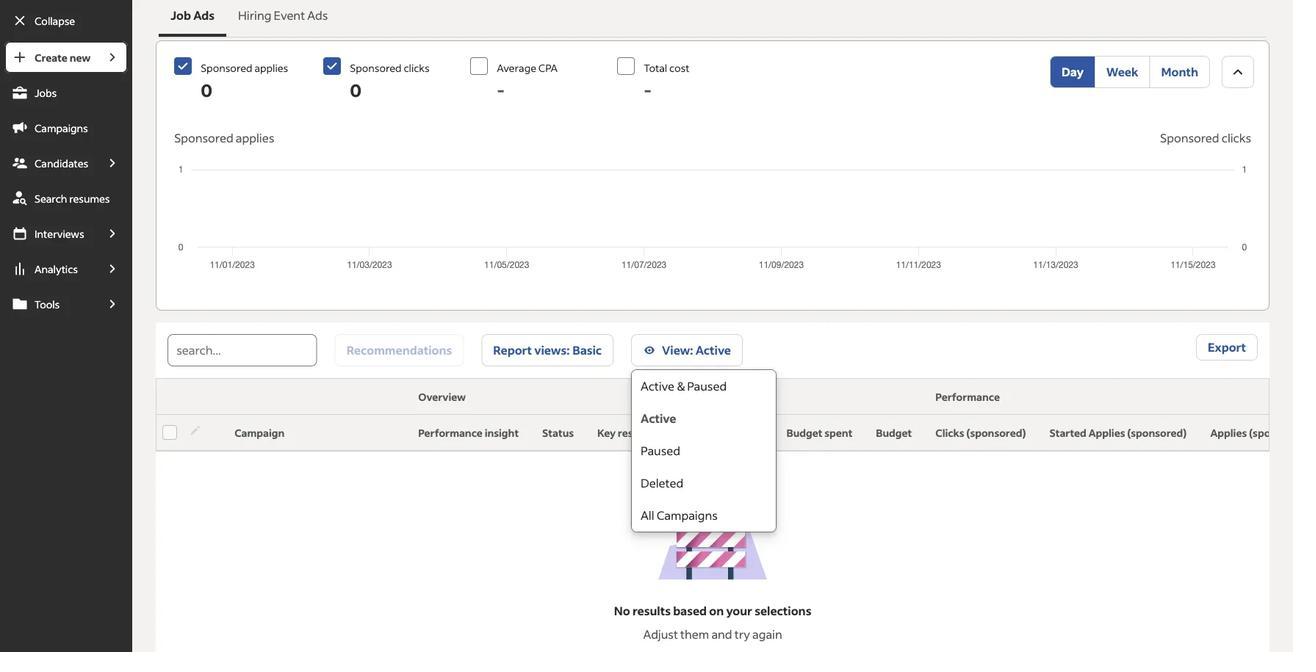 Task type: describe. For each thing, give the bounding box(es) containing it.
tools link
[[4, 288, 97, 320]]

remaining
[[713, 427, 763, 440]]

overview
[[418, 391, 466, 404]]

active & paused
[[641, 379, 727, 394]]

search... field
[[168, 334, 317, 367]]

2 (sponsored) from the left
[[1127, 427, 1187, 440]]

no results available image
[[658, 522, 768, 580]]

performance for performance insight
[[418, 427, 483, 440]]

report views: basic
[[493, 343, 602, 358]]

- for average cpa -
[[497, 78, 505, 101]]

resumes
[[69, 192, 110, 205]]

0 vertical spatial paused
[[687, 379, 727, 394]]

event
[[274, 8, 305, 23]]

no
[[614, 603, 630, 618]]

day
[[1062, 64, 1084, 79]]

tab list containing job ads
[[156, 0, 1270, 40]]

cost
[[669, 61, 690, 75]]

create new
[[35, 51, 91, 64]]

candidates link
[[4, 147, 97, 179]]

results for key
[[618, 427, 651, 440]]

clicks for sponsored clicks
[[1222, 130, 1251, 145]]

no results based on your selections
[[614, 603, 811, 618]]

spent
[[825, 427, 853, 440]]

- for total cost -
[[644, 78, 652, 101]]

applies (sponsore
[[1211, 427, 1293, 440]]

sponsored applies 0
[[201, 61, 288, 101]]

0 for sponsored applies 0
[[201, 78, 212, 101]]

interviews
[[35, 227, 84, 240]]

budget for budget spent
[[787, 427, 823, 440]]

budget remaining
[[675, 427, 763, 440]]

active for active
[[641, 411, 676, 426]]

collapse
[[35, 14, 75, 27]]

adjust
[[643, 627, 678, 642]]

active inside dropdown button
[[696, 343, 731, 358]]

average cpa -
[[497, 61, 558, 101]]

day button
[[1050, 56, 1095, 88]]

based
[[673, 603, 707, 618]]

started
[[1050, 427, 1087, 440]]

views:
[[534, 343, 570, 358]]

total
[[644, 61, 667, 75]]

key results
[[597, 427, 651, 440]]

clicks (sponsored)
[[936, 427, 1026, 440]]

analytics
[[35, 262, 78, 276]]

results for no
[[633, 603, 671, 618]]

1 applies from the left
[[1089, 427, 1125, 440]]

sponsored clicks
[[1160, 130, 1251, 145]]

3 budget from the left
[[876, 427, 912, 440]]

and
[[712, 627, 732, 642]]

sponsored for sponsored applies
[[174, 130, 233, 145]]

view: active button
[[631, 334, 743, 367]]

jobs link
[[4, 76, 128, 109]]

sponsored for sponsored applies 0
[[201, 61, 252, 75]]

sponsored applies
[[174, 130, 274, 145]]

basic
[[573, 343, 602, 358]]

report
[[493, 343, 532, 358]]

clicks for sponsored clicks 0
[[404, 61, 430, 75]]

collapse button
[[4, 4, 128, 37]]

try
[[735, 627, 750, 642]]

campaign
[[235, 427, 285, 440]]

create new link
[[4, 41, 97, 73]]

all
[[641, 508, 654, 523]]

started applies (sponsored)
[[1050, 427, 1187, 440]]

ads inside button
[[307, 8, 328, 23]]

search
[[35, 192, 67, 205]]

applies for sponsored applies 0
[[255, 61, 288, 75]]

export
[[1208, 340, 1246, 355]]



Task type: locate. For each thing, give the bounding box(es) containing it.
None checkbox
[[174, 57, 192, 75], [617, 57, 635, 75], [174, 57, 192, 75], [617, 57, 635, 75]]

applies for sponsored applies
[[236, 130, 274, 145]]

1 horizontal spatial -
[[644, 78, 652, 101]]

0
[[201, 78, 212, 101], [350, 78, 362, 101]]

0 inside sponsored clicks 0
[[350, 78, 362, 101]]

applies right started
[[1089, 427, 1125, 440]]

view: active
[[662, 343, 731, 358]]

performance
[[936, 391, 1000, 404], [418, 427, 483, 440]]

paused up deleted
[[641, 443, 680, 459]]

2 ads from the left
[[307, 8, 328, 23]]

0 vertical spatial clicks
[[404, 61, 430, 75]]

analytics link
[[4, 253, 97, 285]]

applies
[[1089, 427, 1125, 440], [1211, 427, 1247, 440]]

0 horizontal spatial applies
[[1089, 427, 1125, 440]]

sponsored inside "sponsored applies 0"
[[201, 61, 252, 75]]

applies left (sponsore
[[1211, 427, 1247, 440]]

- down "total"
[[644, 78, 652, 101]]

new
[[70, 51, 91, 64]]

1 budget from the left
[[675, 427, 711, 440]]

0 vertical spatial campaigns
[[35, 121, 88, 134]]

export button
[[1196, 334, 1258, 361]]

1 vertical spatial performance
[[418, 427, 483, 440]]

1 horizontal spatial clicks
[[1222, 130, 1251, 145]]

0 vertical spatial performance
[[936, 391, 1000, 404]]

search resumes link
[[4, 182, 128, 215]]

active
[[696, 343, 731, 358], [641, 379, 675, 394], [641, 411, 676, 426]]

1 horizontal spatial performance
[[936, 391, 1000, 404]]

deleted menu item
[[632, 467, 776, 500]]

active & paused menu item
[[632, 370, 776, 403]]

0 horizontal spatial 0
[[201, 78, 212, 101]]

them
[[680, 627, 709, 642]]

budget left the remaining on the right bottom of the page
[[675, 427, 711, 440]]

sponsored inside sponsored clicks 0
[[350, 61, 402, 75]]

(sponsored)
[[966, 427, 1026, 440], [1127, 427, 1187, 440]]

0 horizontal spatial campaigns
[[35, 121, 88, 134]]

1 - from the left
[[497, 78, 505, 101]]

selections
[[755, 603, 811, 618]]

-
[[497, 78, 505, 101], [644, 78, 652, 101]]

job ads
[[171, 8, 215, 23]]

campaigns link
[[4, 112, 128, 144]]

tab list
[[156, 0, 1270, 40]]

cpa
[[538, 61, 558, 75]]

on
[[709, 603, 724, 618]]

all campaigns
[[641, 508, 718, 523]]

0 horizontal spatial -
[[497, 78, 505, 101]]

clicks
[[404, 61, 430, 75], [1222, 130, 1251, 145]]

2 0 from the left
[[350, 78, 362, 101]]

search resumes
[[35, 192, 110, 205]]

1 vertical spatial applies
[[236, 130, 274, 145]]

total cost -
[[644, 61, 690, 101]]

1 0 from the left
[[201, 78, 212, 101]]

performance down overview
[[418, 427, 483, 440]]

1 horizontal spatial applies
[[1211, 427, 1247, 440]]

paused menu item
[[632, 435, 776, 467]]

your
[[726, 603, 752, 618]]

campaigns inside menu bar
[[35, 121, 88, 134]]

paused
[[687, 379, 727, 394], [641, 443, 680, 459]]

paused right &
[[687, 379, 727, 394]]

hide chart image
[[1229, 63, 1247, 81]]

0 horizontal spatial budget
[[675, 427, 711, 440]]

sponsored for sponsored clicks
[[1160, 130, 1219, 145]]

active left &
[[641, 379, 675, 394]]

1 horizontal spatial budget
[[787, 427, 823, 440]]

edit image
[[189, 424, 202, 437]]

campaigns inside menu item
[[657, 508, 718, 523]]

hiring event ads
[[238, 8, 328, 23]]

clicks inside sponsored clicks 0
[[404, 61, 430, 75]]

- inside total cost -
[[644, 78, 652, 101]]

0 horizontal spatial performance
[[418, 427, 483, 440]]

week
[[1106, 64, 1139, 79]]

campaigns down deleted menu item
[[657, 508, 718, 523]]

results right key
[[618, 427, 651, 440]]

menu bar containing create new
[[0, 41, 132, 653]]

ads right the job
[[193, 8, 215, 23]]

0 vertical spatial applies
[[255, 61, 288, 75]]

applies down "sponsored applies 0"
[[236, 130, 274, 145]]

1 (sponsored) from the left
[[966, 427, 1026, 440]]

2 applies from the left
[[1211, 427, 1247, 440]]

0 for sponsored clicks 0
[[350, 78, 362, 101]]

week button
[[1095, 56, 1150, 88]]

insight
[[485, 427, 519, 440]]

group
[[1050, 56, 1210, 88]]

job ads button
[[159, 0, 226, 37]]

clicks
[[936, 427, 964, 440]]

1 vertical spatial active
[[641, 379, 675, 394]]

None checkbox
[[323, 57, 341, 75], [470, 57, 488, 75], [323, 57, 341, 75], [470, 57, 488, 75]]

sponsored for sponsored clicks 0
[[350, 61, 402, 75]]

menu bar
[[0, 41, 132, 653]]

budget for budget remaining
[[675, 427, 711, 440]]

budget
[[675, 427, 711, 440], [787, 427, 823, 440], [876, 427, 912, 440]]

sponsored clicks 0
[[350, 61, 430, 101]]

applies down hiring event ads button
[[255, 61, 288, 75]]

1 horizontal spatial 0
[[350, 78, 362, 101]]

job
[[171, 8, 191, 23]]

status
[[542, 427, 574, 440]]

budget left 'spent'
[[787, 427, 823, 440]]

tools
[[35, 298, 60, 311]]

budget right 'spent'
[[876, 427, 912, 440]]

adjust them and try again
[[643, 627, 782, 642]]

active inside menu item
[[641, 379, 675, 394]]

again
[[752, 627, 782, 642]]

1 ads from the left
[[193, 8, 215, 23]]

group containing day
[[1050, 56, 1210, 88]]

interviews link
[[4, 218, 97, 250]]

0 horizontal spatial clicks
[[404, 61, 430, 75]]

(sponsore
[[1249, 427, 1293, 440]]

results up adjust
[[633, 603, 671, 618]]

1 horizontal spatial paused
[[687, 379, 727, 394]]

all campaigns menu item
[[632, 500, 776, 532]]

2 budget from the left
[[787, 427, 823, 440]]

active up key results
[[641, 411, 676, 426]]

1 vertical spatial campaigns
[[657, 508, 718, 523]]

0 vertical spatial results
[[618, 427, 651, 440]]

1 horizontal spatial (sponsored)
[[1127, 427, 1187, 440]]

active for active & paused
[[641, 379, 675, 394]]

0 horizontal spatial (sponsored)
[[966, 427, 1026, 440]]

month
[[1161, 64, 1198, 79]]

month button
[[1150, 56, 1210, 88]]

0 vertical spatial active
[[696, 343, 731, 358]]

&
[[677, 379, 685, 394]]

1 vertical spatial clicks
[[1222, 130, 1251, 145]]

active right view:
[[696, 343, 731, 358]]

performance up clicks (sponsored)
[[936, 391, 1000, 404]]

2 horizontal spatial budget
[[876, 427, 912, 440]]

1 vertical spatial results
[[633, 603, 671, 618]]

2 vertical spatial active
[[641, 411, 676, 426]]

results
[[618, 427, 651, 440], [633, 603, 671, 618]]

performance for performance
[[936, 391, 1000, 404]]

applies
[[255, 61, 288, 75], [236, 130, 274, 145]]

- down average
[[497, 78, 505, 101]]

hiring
[[238, 8, 271, 23]]

create
[[35, 51, 67, 64]]

ads inside button
[[193, 8, 215, 23]]

0 horizontal spatial paused
[[641, 443, 680, 459]]

jobs
[[35, 86, 57, 99]]

1 vertical spatial paused
[[641, 443, 680, 459]]

campaigns
[[35, 121, 88, 134], [657, 508, 718, 523]]

key
[[597, 427, 616, 440]]

0 horizontal spatial ads
[[193, 8, 215, 23]]

ads right event
[[307, 8, 328, 23]]

0 inside "sponsored applies 0"
[[201, 78, 212, 101]]

ads
[[193, 8, 215, 23], [307, 8, 328, 23]]

campaigns up candidates
[[35, 121, 88, 134]]

1 horizontal spatial campaigns
[[657, 508, 718, 523]]

performance insight
[[418, 427, 519, 440]]

1 horizontal spatial ads
[[307, 8, 328, 23]]

deleted
[[641, 476, 684, 491]]

candidates
[[35, 157, 88, 170]]

2 - from the left
[[644, 78, 652, 101]]

view:
[[662, 343, 693, 358]]

hiring event ads button
[[226, 0, 340, 37]]

budget spent
[[787, 427, 853, 440]]

average
[[497, 61, 536, 75]]

- inside average cpa -
[[497, 78, 505, 101]]

applies inside "sponsored applies 0"
[[255, 61, 288, 75]]

sponsored
[[201, 61, 252, 75], [350, 61, 402, 75], [174, 130, 233, 145], [1160, 130, 1219, 145]]



Task type: vqa. For each thing, say whether or not it's contained in the screenshot.
preferences
no



